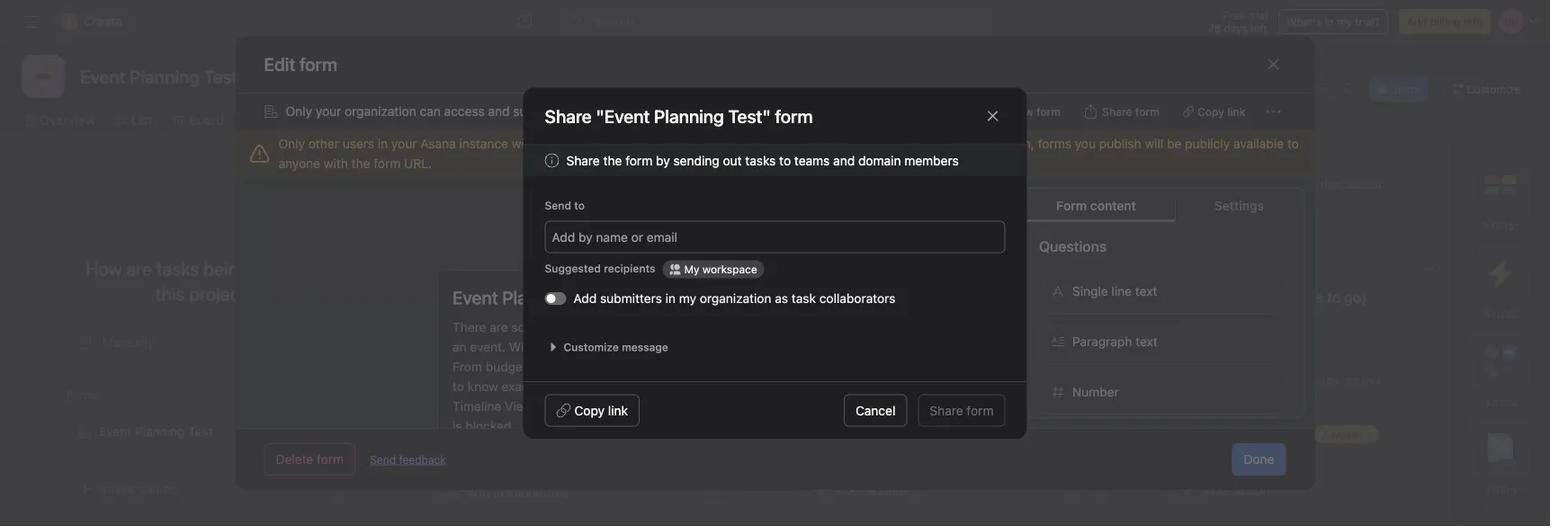 Task type: describe. For each thing, give the bounding box(es) containing it.
many
[[528, 320, 560, 335]]

of
[[914, 136, 926, 151]]

set assignee button
[[433, 416, 712, 461]]

with inside there are so many moving pieces when it comes to planning an event. what you need is a way to track it all in one place. from budget planning to vendor negotiation, use this project to know exactly when work needs to be done. plus, with timeline view, you can track dependencies to ensure no work is blocked.
[[752, 379, 776, 394]]

edit form
[[264, 54, 337, 75]]

no
[[763, 399, 778, 414]]

being
[[203, 258, 249, 279]]

set complete by... for (1
[[833, 426, 940, 441]]

test" form
[[728, 105, 813, 126]]

add submitters in my organization as task collaborators switch
[[545, 292, 566, 305]]

event inside 'button'
[[99, 424, 132, 439]]

add for add collaborators
[[467, 486, 490, 501]]

to inside how are tasks being added to this project?
[[309, 258, 325, 279]]

available
[[1234, 136, 1284, 151]]

during
[[681, 136, 719, 151]]

link for copy link button within the edit form dialog
[[1228, 105, 1246, 118]]

my inside what's in my trial? button
[[1337, 15, 1352, 28]]

add submitters in my organization as task collaborators
[[574, 291, 896, 306]]

be inside there are so many moving pieces when it comes to planning an event. what you need is a way to track it all in one place. from budget planning to vendor negotiation, use this project to know exactly when work needs to be done. plus, with timeline view, you can track dependencies to ensure no work is blocked.
[[666, 379, 681, 394]]

plus,
[[720, 379, 748, 394]]

add cover image button
[[581, 211, 682, 237]]

you down many
[[543, 340, 564, 355]]

to up cancel button
[[898, 374, 909, 387]]

budget
[[485, 359, 527, 374]]

share form image
[[266, 425, 281, 439]]

ensure
[[721, 399, 760, 414]]

from
[[452, 359, 482, 374]]

do for pre-event (1 month to go)
[[978, 374, 992, 387]]

how are tasks being added to this project?
[[86, 258, 325, 305]]

single line text
[[1072, 283, 1157, 298]]

add billing info button
[[1399, 9, 1491, 34]]

share inside edit form dialog
[[1102, 105, 1133, 118]]

in inside there are so many moving pieces when it comes to planning an event. what you need is a way to track it all in one place. from budget planning to vendor negotiation, use this project to know exactly when work needs to be done. plus, with timeline view, you can track dependencies to ensure no work is blocked.
[[724, 340, 734, 355]]

event inside edit form dialog
[[452, 287, 498, 308]]

can inside there are so many moving pieces when it comes to planning an event. what you need is a way to track it all in one place. from budget planning to vendor negotiation, use this project to know exactly when work needs to be done. plus, with timeline view, you can track dependencies to ensure no work is blocked.
[[563, 399, 584, 414]]

nearing event (2 weeks to go)
[[1167, 289, 1367, 306]]

free
[[1223, 9, 1245, 22]]

0 horizontal spatial can
[[420, 104, 441, 119]]

set inside 'button'
[[467, 431, 486, 445]]

send to
[[545, 199, 585, 212]]

timeline image
[[32, 66, 54, 87]]

1 for 1 month before event
[[955, 428, 960, 441]]

need
[[567, 340, 596, 355]]

this inside the when tasks move to this section, what should happen automatically?
[[544, 374, 564, 387]]

2 for 2 weeks before event
[[1322, 428, 1328, 441]]

once
[[807, 136, 837, 151]]

add for add cover image
[[589, 218, 609, 230]]

domain
[[858, 153, 901, 168]]

needs
[[612, 379, 647, 394]]

automatically: for nearing
[[1171, 391, 1244, 403]]

2 for 2 incomplete tasks
[[1189, 328, 1195, 340]]

form left by on the left of the page
[[626, 153, 653, 168]]

1 horizontal spatial planning
[[753, 320, 802, 335]]

send feedback
[[370, 454, 446, 466]]

go) for nearing event (2 weeks to go)
[[1345, 289, 1367, 306]]

weeks inside button
[[1282, 289, 1324, 306]]

form inside only other users in your asana instance will be able to see your form during your free trial.  once you are part of a paid asana plan, forms you publish will be publicly available to anyone with the form url.
[[648, 136, 678, 151]]

this down pre-event (1 month to go) button
[[912, 374, 931, 387]]

what's
[[1287, 15, 1322, 28]]

copy for copy link button inside share "event planning test" form dialog
[[575, 403, 605, 418]]

copy link button inside share "event planning test" form dialog
[[545, 394, 640, 427]]

0 horizontal spatial timeline
[[260, 113, 310, 128]]

to up one
[[738, 320, 749, 335]]

this up 2 weeks before event
[[1362, 374, 1381, 387]]

when for nearing event (2 weeks to go)
[[1171, 374, 1201, 387]]

trial.
[[778, 136, 803, 151]]

add cover image
[[589, 218, 674, 230]]

add for add submitters in my organization as task collaborators
[[574, 291, 597, 306]]

0 horizontal spatial track
[[587, 399, 617, 414]]

copy link inside share "event planning test" form dialog
[[575, 403, 628, 418]]

1 vertical spatial month
[[963, 428, 995, 441]]

event planning test button
[[66, 411, 345, 453]]

trial?
[[1355, 15, 1380, 28]]

form inside view form button
[[1037, 105, 1061, 118]]

vendor
[[598, 359, 639, 374]]

this down 2 incomplete tasks
[[1279, 374, 1298, 387]]

by... for month
[[916, 426, 940, 441]]

instance
[[459, 136, 508, 151]]

copy form link image
[[292, 425, 306, 439]]

paragraph text
[[1072, 334, 1157, 349]]

forms
[[66, 389, 98, 401]]

0 horizontal spatial when
[[546, 379, 577, 394]]

0 horizontal spatial work
[[581, 379, 609, 394]]

1 vertical spatial planning
[[530, 359, 580, 374]]

1 form
[[1485, 484, 1517, 497]]

what
[[611, 374, 637, 387]]

tasks up cancel
[[836, 374, 864, 387]]

1 horizontal spatial when
[[650, 320, 681, 335]]

billing
[[1431, 15, 1461, 28]]

3 apps
[[1484, 396, 1518, 409]]

to inside the when tasks move to this section, what should happen automatically?
[[531, 374, 541, 387]]

to down 2 incomplete tasks
[[1265, 374, 1276, 387]]

plan,
[[1007, 136, 1035, 151]]

tasks down 2 incomplete tasks
[[1204, 374, 1231, 387]]

my workspace
[[684, 263, 757, 276]]

to up add by name or email text box
[[574, 199, 585, 212]]

delete form button
[[264, 444, 356, 476]]

to down trial.
[[779, 153, 791, 168]]

do for nearing event (2 weeks to go)
[[1346, 374, 1359, 387]]

tasks down (2
[[1258, 328, 1284, 340]]

pre-
[[800, 289, 829, 306]]

assignee
[[490, 431, 541, 445]]

1 vertical spatial is
[[452, 419, 462, 434]]

2 weeks before event
[[1322, 428, 1430, 441]]

incomplete for 2
[[1198, 328, 1255, 340]]

add for add billing info
[[1407, 15, 1428, 28]]

how
[[86, 258, 122, 279]]

fields
[[1492, 220, 1520, 232]]

part
[[887, 136, 910, 151]]

teams
[[794, 153, 830, 168]]

add to starred image
[[277, 69, 291, 84]]

3 for 3 fields
[[1482, 220, 1489, 232]]

share down able
[[566, 153, 600, 168]]

set complete by... for (2
[[1200, 426, 1307, 441]]

(1
[[870, 289, 882, 306]]

section
[[433, 263, 472, 275]]

calendar
[[346, 113, 400, 128]]

only other users in your asana instance will be able to see your form during your free trial.  once you are part of a paid asana plan, forms you publish will be publicly available to anyone with the form url.
[[279, 136, 1299, 171]]

customize message button
[[545, 335, 677, 360]]

trial
[[1248, 9, 1268, 22]]

info
[[1464, 15, 1483, 28]]

questions
[[1039, 238, 1107, 255]]

send feedback link
[[370, 452, 446, 468]]

by
[[656, 153, 670, 168]]

form up publish
[[1135, 105, 1160, 118]]

copy link button inside edit form dialog
[[1175, 99, 1254, 124]]

my
[[684, 263, 700, 276]]

view
[[1008, 105, 1034, 118]]

only for only other users in your asana instance will be able to see your form during your free trial.  once you are part of a paid asana plan, forms you publish will be publicly available to anyone with the form url.
[[279, 136, 305, 151]]

to inside button
[[932, 289, 946, 306]]

anyone
[[279, 156, 320, 171]]

forms
[[1038, 136, 1072, 151]]

1 for 1 form
[[1485, 484, 1490, 497]]

share up "1 month before event"
[[930, 403, 963, 418]]

1 vertical spatial weeks
[[1331, 428, 1363, 441]]

share down the add billing info button
[[1392, 83, 1421, 95]]

an
[[452, 340, 466, 355]]

your up url. at the left top of the page
[[391, 136, 417, 151]]

form up "1 month before event"
[[967, 403, 994, 418]]

you right forms
[[1075, 136, 1096, 151]]

you right view,
[[539, 399, 560, 414]]

2 horizontal spatial be
[[1167, 136, 1182, 151]]

test inside the event planning test 'button'
[[188, 424, 213, 439]]

move for overview
[[500, 374, 528, 387]]

your up out
[[722, 136, 748, 151]]

form down apps
[[1493, 484, 1517, 497]]

add billing info
[[1407, 15, 1483, 28]]

search button
[[563, 7, 995, 36]]

place.
[[762, 340, 797, 355]]

close this dialog image for edit form
[[1267, 57, 1281, 72]]

customize
[[564, 341, 619, 353]]

so
[[511, 320, 525, 335]]

0 horizontal spatial task
[[522, 328, 543, 340]]

to up dependencies
[[651, 379, 663, 394]]

link for copy link button inside share "event planning test" form dialog
[[608, 403, 628, 418]]

workflow link
[[422, 111, 492, 130]]

as
[[775, 291, 788, 306]]

3 fields
[[1482, 220, 1520, 232]]

by... for weeks
[[1283, 426, 1307, 441]]

edit form dialog
[[235, 36, 1315, 526]]

share form inside edit form dialog
[[1102, 105, 1160, 118]]

exactly
[[501, 379, 543, 394]]

organization inside edit form dialog
[[345, 104, 416, 119]]

1 horizontal spatial track
[[664, 340, 693, 355]]

my inside share "event planning test" form dialog
[[679, 291, 696, 306]]

know
[[467, 379, 498, 394]]

section, for pre-event (1 month to go)
[[934, 374, 975, 387]]

bo
[[1291, 83, 1304, 95]]

timeline inside there are so many moving pieces when it comes to planning an event. what you need is a way to track it all in one place. from budget planning to vendor negotiation, use this project to know exactly when work needs to be done. plus, with timeline view, you can track dependencies to ensure no work is blocked.
[[452, 399, 501, 414]]

1 vertical spatial share form button
[[918, 394, 1006, 427]]

days
[[1224, 22, 1248, 34]]

2 incomplete tasks
[[1189, 328, 1284, 340]]

1 horizontal spatial form
[[1056, 198, 1087, 213]]

content
[[1091, 198, 1136, 213]]



Task type: locate. For each thing, give the bounding box(es) containing it.
1 vertical spatial are
[[126, 258, 152, 279]]

collaborators inside button
[[494, 486, 570, 501]]

form right view
[[1037, 105, 1061, 118]]

0 vertical spatial track
[[664, 340, 693, 355]]

28
[[1208, 22, 1221, 34]]

suggested
[[545, 262, 601, 275]]

3 left fields
[[1482, 220, 1489, 232]]

planning inside edit form dialog
[[502, 287, 572, 308]]

this up "1 month before event"
[[995, 374, 1014, 387]]

None text field
[[76, 60, 243, 93]]

8 rules
[[1483, 308, 1518, 320]]

feedback
[[399, 454, 446, 466]]

do up "1 month before event"
[[978, 374, 992, 387]]

1 vertical spatial it
[[697, 340, 704, 355]]

organization up users
[[345, 104, 416, 119]]

0 horizontal spatial complete
[[856, 426, 912, 441]]

when
[[436, 374, 466, 387], [804, 374, 833, 387], [1171, 374, 1201, 387]]

close this dialog image for share "event planning test" form
[[986, 109, 1000, 123]]

tasks up happen
[[469, 374, 497, 387]]

1 vertical spatial event
[[99, 424, 132, 439]]

when
[[650, 320, 681, 335], [546, 379, 577, 394]]

planning inside 'button'
[[135, 424, 185, 439]]

track
[[664, 340, 693, 355], [587, 399, 617, 414]]

1 before from the left
[[998, 428, 1031, 441]]

0 horizontal spatial do
[[978, 374, 992, 387]]

1 horizontal spatial copy link button
[[1175, 99, 1254, 124]]

2 horizontal spatial 1
[[1485, 484, 1490, 497]]

1 vertical spatial form
[[1056, 198, 1087, 213]]

1 go) from the left
[[949, 289, 972, 306]]

copy link inside edit form dialog
[[1198, 105, 1246, 118]]

send inside share "event planning test" form dialog
[[545, 199, 571, 212]]

planning up place.
[[753, 320, 802, 335]]

2 text from the top
[[1135, 334, 1157, 349]]

0 horizontal spatial be
[[534, 136, 549, 151]]

1 vertical spatial organization
[[700, 291, 772, 306]]

asana up url. at the left top of the page
[[420, 136, 456, 151]]

0 vertical spatial test
[[576, 287, 610, 308]]

3 for 3 apps
[[1484, 396, 1490, 409]]

0 vertical spatial copy
[[1198, 105, 1225, 118]]

the left the form.
[[556, 104, 575, 119]]

0 horizontal spatial automatically:
[[804, 391, 877, 403]]

board link
[[174, 111, 224, 130]]

when inside the when tasks move to this section, what should happen automatically?
[[436, 374, 466, 387]]

task up the budget
[[522, 328, 543, 340]]

are up domain
[[865, 136, 883, 151]]

can left access
[[420, 104, 441, 119]]

and
[[488, 104, 510, 119], [833, 153, 855, 168]]

complete for (1
[[856, 426, 912, 441]]

see
[[595, 136, 616, 151]]

organization down workspace
[[700, 291, 772, 306]]

incomplete for 1
[[462, 328, 519, 340]]

submitters
[[600, 291, 662, 306]]

are right how
[[126, 258, 152, 279]]

with up 'no'
[[752, 379, 776, 394]]

are inside only other users in your asana instance will be able to see your form during your free trial.  once you are part of a paid asana plan, forms you publish will be publicly available to anyone with the form url.
[[865, 136, 883, 151]]

in inside only other users in your asana instance will be able to see your form during your free trial.  once you are part of a paid asana plan, forms you publish will be publicly available to anyone with the form url.
[[378, 136, 388, 151]]

bo button
[[1287, 78, 1308, 100]]

go) inside pre-event (1 month to go) button
[[949, 289, 972, 306]]

event inside button
[[1223, 289, 1260, 306]]

add inside add cover image button
[[589, 218, 609, 230]]

event planning test inside edit form dialog
[[452, 287, 610, 308]]

add inside share "event planning test" form dialog
[[574, 291, 597, 306]]

1 text from the top
[[1135, 283, 1157, 298]]

go)
[[949, 289, 972, 306], [1345, 289, 1367, 306]]

dependencies
[[620, 399, 702, 414]]

only up anyone
[[279, 136, 305, 151]]

2 vertical spatial are
[[489, 320, 508, 335]]

automatically: down project
[[804, 391, 877, 403]]

0 vertical spatial organization
[[345, 104, 416, 119]]

0 vertical spatial are
[[865, 136, 883, 151]]

1 asana from the left
[[420, 136, 456, 151]]

1 horizontal spatial is
[[599, 340, 609, 355]]

line
[[1111, 283, 1132, 298]]

share the form by sending out tasks to teams and domain members
[[566, 153, 959, 168]]

send for send feedback
[[370, 454, 396, 466]]

use
[[714, 359, 735, 374]]

2 horizontal spatial when
[[1171, 374, 1201, 387]]

add inside button
[[1407, 15, 1428, 28]]

track up negotiation,
[[664, 340, 693, 355]]

you right once
[[841, 136, 862, 151]]

go) right (1
[[949, 289, 972, 306]]

work
[[581, 379, 609, 394], [781, 399, 809, 414]]

with down other
[[324, 156, 348, 171]]

a inside there are so many moving pieces when it comes to planning an event. what you need is a way to track it all in one place. from budget planning to vendor negotiation, use this project to know exactly when work needs to be done. plus, with timeline view, you can track dependencies to ensure no work is blocked.
[[612, 340, 619, 355]]

automatically: for pre-
[[804, 391, 877, 403]]

1 horizontal spatial automatically:
[[1171, 391, 1244, 403]]

organization
[[345, 104, 416, 119], [700, 291, 772, 306]]

task right as
[[792, 291, 816, 306]]

3 when from the left
[[1171, 374, 1201, 387]]

overview link
[[25, 111, 95, 130]]

0 vertical spatial planning
[[654, 105, 724, 126]]

message
[[622, 341, 668, 353]]

3 section, from the left
[[1301, 374, 1343, 387]]

0 vertical spatial collaborators
[[820, 291, 896, 306]]

form up questions
[[1056, 198, 1087, 213]]

0 vertical spatial 1
[[454, 328, 459, 340]]

project
[[763, 359, 804, 374]]

form content
[[1056, 198, 1136, 213]]

move down 2 incomplete tasks
[[1234, 374, 1262, 387]]

only down add to starred image
[[286, 104, 312, 119]]

0 vertical spatial can
[[420, 104, 441, 119]]

recipients
[[604, 262, 656, 275]]

2 set complete by... from the left
[[1200, 426, 1307, 441]]

copy inside edit form dialog
[[1198, 105, 1225, 118]]

0 vertical spatial weeks
[[1282, 289, 1324, 306]]

1 horizontal spatial event
[[452, 287, 498, 308]]

0 horizontal spatial 1
[[454, 328, 459, 340]]

2 horizontal spatial move
[[1234, 374, 1262, 387]]

to down the 'from'
[[452, 379, 464, 394]]

the
[[556, 104, 575, 119], [603, 153, 622, 168], [351, 156, 370, 171]]

in inside button
[[1325, 15, 1334, 28]]

tasks inside share "event planning test" form dialog
[[745, 153, 776, 168]]

section, up "1 month before event"
[[934, 374, 975, 387]]

0 vertical spatial 3
[[1482, 220, 1489, 232]]

1 vertical spatial copy
[[575, 403, 605, 418]]

1 horizontal spatial share form button
[[1076, 99, 1168, 124]]

free
[[751, 136, 774, 151]]

can
[[420, 104, 441, 119], [563, 399, 584, 414]]

1
[[454, 328, 459, 340], [955, 428, 960, 441], [1485, 484, 1490, 497]]

0 vertical spatial overview
[[40, 113, 95, 128]]

able
[[552, 136, 577, 151]]

list link
[[117, 111, 153, 130]]

add inside add collaborators button
[[467, 486, 490, 501]]

and inside share "event planning test" form dialog
[[833, 153, 855, 168]]

one
[[737, 340, 759, 355]]

0 horizontal spatial by...
[[916, 426, 940, 441]]

when for overview
[[436, 374, 466, 387]]

text right line
[[1135, 283, 1157, 298]]

"event
[[596, 105, 650, 126]]

1 vertical spatial link
[[608, 403, 628, 418]]

send left 'feedback'
[[370, 454, 396, 466]]

2 vertical spatial 1
[[1485, 484, 1490, 497]]

tasks inside the when tasks move to this section, what should happen automatically?
[[469, 374, 497, 387]]

1 automatically: from the left
[[804, 391, 877, 403]]

number
[[1072, 384, 1119, 399]]

be left "publicly"
[[1167, 136, 1182, 151]]

publicly
[[1185, 136, 1230, 151]]

1 horizontal spatial test
[[576, 287, 610, 308]]

done
[[1244, 452, 1275, 467]]

1 vertical spatial collaborators
[[494, 486, 570, 501]]

view form
[[1008, 105, 1061, 118]]

left
[[1251, 22, 1268, 34]]

event
[[829, 289, 866, 306], [1223, 289, 1260, 306], [1034, 428, 1062, 441], [1402, 428, 1430, 441]]

share button
[[1369, 76, 1429, 102]]

2 go) from the left
[[1345, 289, 1367, 306]]

2 by... from the left
[[1283, 426, 1307, 441]]

2 do from the left
[[1346, 374, 1359, 387]]

0 vertical spatial a
[[929, 136, 936, 151]]

members
[[905, 153, 959, 168]]

2 when from the left
[[804, 374, 833, 387]]

1 horizontal spatial do
[[1346, 374, 1359, 387]]

there
[[452, 320, 486, 335]]

suggested recipients
[[545, 262, 656, 275]]

share form
[[1102, 105, 1160, 118], [930, 403, 994, 418]]

single
[[1072, 283, 1108, 298]]

to right way
[[649, 340, 660, 355]]

are for how are tasks being added to this project?
[[126, 258, 152, 279]]

set complete by... down cancel
[[833, 426, 940, 441]]

automatically:
[[804, 391, 877, 403], [1171, 391, 1244, 403]]

1 vertical spatial send
[[370, 454, 396, 466]]

incomplete
[[462, 328, 519, 340], [1198, 328, 1255, 340]]

1 horizontal spatial it
[[697, 340, 704, 355]]

1 horizontal spatial with
[[752, 379, 776, 394]]

dashboard link
[[535, 111, 614, 130]]

test inside edit form dialog
[[576, 287, 610, 308]]

0 horizontal spatial incomplete
[[462, 328, 519, 340]]

automatically: down 2 incomplete tasks
[[1171, 391, 1244, 403]]

1 horizontal spatial 1
[[955, 428, 960, 441]]

search
[[593, 14, 634, 29]]

cover
[[612, 218, 640, 230]]

nearing event (2 weeks to go) button
[[1167, 282, 1446, 314]]

1 vertical spatial share form
[[930, 403, 994, 418]]

1 horizontal spatial the
[[556, 104, 575, 119]]

users
[[343, 136, 374, 151]]

overview down timeline icon
[[40, 113, 95, 128]]

0 horizontal spatial weeks
[[1282, 289, 1324, 306]]

2 asana from the left
[[968, 136, 1003, 151]]

0 vertical spatial work
[[581, 379, 609, 394]]

move up automatically?
[[500, 374, 528, 387]]

0 vertical spatial event
[[452, 287, 498, 308]]

work left what
[[581, 379, 609, 394]]

planning inside dialog
[[654, 105, 724, 126]]

asana
[[420, 136, 456, 151], [968, 136, 1003, 151]]

pre-event (1 month to go) button
[[800, 282, 1079, 314]]

share "event planning test" form
[[545, 105, 813, 126]]

and inside edit form dialog
[[488, 104, 510, 119]]

1 horizontal spatial set complete by...
[[1200, 426, 1307, 441]]

copy for copy link button within the edit form dialog
[[1198, 105, 1225, 118]]

0 horizontal spatial go)
[[949, 289, 972, 306]]

in right all
[[724, 340, 734, 355]]

0 horizontal spatial my
[[679, 291, 696, 306]]

close this dialog image
[[1267, 57, 1281, 72], [986, 109, 1000, 123]]

will down submit
[[512, 136, 531, 151]]

1 horizontal spatial be
[[666, 379, 681, 394]]

1 move from the left
[[500, 374, 528, 387]]

add collaborators
[[467, 486, 570, 501]]

organization inside share "event planning test" form dialog
[[700, 291, 772, 306]]

collaborators down assignee
[[494, 486, 570, 501]]

0 horizontal spatial set complete by...
[[833, 426, 940, 441]]

2 will from the left
[[1145, 136, 1164, 151]]

only inside only other users in your asana instance will be able to see your form during your free trial.  once you are part of a paid asana plan, forms you publish will be publicly available to anyone with the form url.
[[279, 136, 305, 151]]

submit
[[513, 104, 553, 119]]

1 when tasks move to this section, do this automatically: from the left
[[804, 374, 1014, 403]]

form inside only other users in your asana instance will be able to see your form during your free trial.  once you are part of a paid asana plan, forms you publish will be publicly available to anyone with the form url.
[[374, 156, 401, 171]]

2 vertical spatial planning
[[135, 424, 185, 439]]

automatically?
[[478, 391, 554, 403]]

before for pre-event (1 month to go)
[[998, 428, 1031, 441]]

add up moving
[[574, 291, 597, 306]]

form right delete
[[317, 452, 344, 467]]

happen
[[436, 391, 475, 403]]

complete for (2
[[1223, 426, 1279, 441]]

go) right (2
[[1345, 289, 1367, 306]]

1 incomplete task
[[454, 328, 543, 340]]

your
[[316, 104, 341, 119], [391, 136, 417, 151], [619, 136, 645, 151], [722, 136, 748, 151]]

tasks inside how are tasks being added to this project?
[[156, 258, 199, 279]]

my down the my on the left
[[679, 291, 696, 306]]

set for nearing
[[1200, 426, 1220, 441]]

settings
[[1215, 198, 1264, 213]]

3 move from the left
[[1234, 374, 1262, 387]]

files link
[[732, 111, 774, 130]]

are inside how are tasks being added to this project?
[[126, 258, 152, 279]]

only for only your organization can access and submit the form.
[[286, 104, 312, 119]]

1 section, from the left
[[567, 374, 608, 387]]

1 will from the left
[[512, 136, 531, 151]]

cancel button
[[844, 394, 907, 427]]

be down negotiation,
[[666, 379, 681, 394]]

to inside button
[[1327, 289, 1341, 306]]

section, for nearing event (2 weeks to go)
[[1301, 374, 1343, 387]]

files
[[746, 113, 774, 128]]

move for nearing event (2 weeks to go)
[[1234, 374, 1262, 387]]

copy down vendor
[[575, 403, 605, 418]]

before for nearing event (2 weeks to go)
[[1366, 428, 1399, 441]]

this right exactly
[[544, 374, 564, 387]]

form left url. at the left top of the page
[[374, 156, 401, 171]]

share form button up publish
[[1076, 99, 1168, 124]]

0 horizontal spatial are
[[126, 258, 152, 279]]

1 by... from the left
[[916, 426, 940, 441]]

copy link button down what
[[545, 394, 640, 427]]

the inside share "event planning test" form dialog
[[603, 153, 622, 168]]

0 horizontal spatial send
[[370, 454, 396, 466]]

task inside share "event planning test" form dialog
[[792, 291, 816, 306]]

0 horizontal spatial with
[[324, 156, 348, 171]]

your right see
[[619, 136, 645, 151]]

out
[[723, 153, 742, 168]]

to down customize
[[583, 359, 595, 374]]

0 horizontal spatial a
[[612, 340, 619, 355]]

way
[[623, 340, 645, 355]]

0 horizontal spatial the
[[351, 156, 370, 171]]

to right (2
[[1327, 289, 1341, 306]]

1 complete from the left
[[856, 426, 912, 441]]

and left submit
[[488, 104, 510, 119]]

set for pre-
[[833, 426, 853, 441]]

0 horizontal spatial copy
[[575, 403, 605, 418]]

it left comes at bottom left
[[685, 320, 692, 335]]

link inside edit form dialog
[[1228, 105, 1246, 118]]

1 horizontal spatial and
[[833, 153, 855, 168]]

0 vertical spatial it
[[685, 320, 692, 335]]

2 before from the left
[[1366, 428, 1399, 441]]

2 horizontal spatial section,
[[1301, 374, 1343, 387]]

my left trial? on the top of the page
[[1337, 15, 1352, 28]]

2 horizontal spatial planning
[[654, 105, 724, 126]]

copy link down needs
[[575, 403, 628, 418]]

copy link up "publicly"
[[1198, 105, 1246, 118]]

(2
[[1264, 289, 1278, 306]]

close this dialog image inside share "event planning test" form dialog
[[986, 109, 1000, 123]]

move for pre-event (1 month to go)
[[867, 374, 895, 387]]

publish
[[1099, 136, 1142, 151]]

this inside there are so many moving pieces when it comes to planning an event. what you need is a way to track it all in one place. from budget planning to vendor negotiation, use this project to know exactly when work needs to be done. plus, with timeline view, you can track dependencies to ensure no work is blocked.
[[738, 359, 760, 374]]

1 incomplete from the left
[[462, 328, 519, 340]]

send inside edit form dialog
[[370, 454, 396, 466]]

a inside only other users in your asana instance will be able to see your form during your free trial.  once you are part of a paid asana plan, forms you publish will be publicly available to anyone with the form url.
[[929, 136, 936, 151]]

0 horizontal spatial overview
[[40, 113, 95, 128]]

0 horizontal spatial asana
[[420, 136, 456, 151]]

copy inside share "event planning test" form dialog
[[575, 403, 605, 418]]

2 incomplete from the left
[[1198, 328, 1255, 340]]

to down done.
[[705, 399, 717, 414]]

view,
[[504, 399, 535, 414]]

event inside button
[[829, 289, 866, 306]]

calendar link
[[332, 111, 400, 130]]

to right the available
[[1287, 136, 1299, 151]]

2 when tasks move to this section, do this automatically: from the left
[[1171, 374, 1381, 403]]

the inside only other users in your asana instance will be able to see your form during your free trial.  once you are part of a paid asana plan, forms you publish will be publicly available to anyone with the form url.
[[351, 156, 370, 171]]

timeline down add to starred image
[[260, 113, 310, 128]]

add down set assignee on the left bottom of page
[[467, 486, 490, 501]]

1 vertical spatial overview
[[433, 289, 495, 306]]

1 horizontal spatial copy link
[[1198, 105, 1246, 118]]

share form inside share "event planning test" form dialog
[[930, 403, 994, 418]]

this down one
[[738, 359, 760, 374]]

manually
[[103, 335, 154, 350]]

close this dialog image inside edit form dialog
[[1267, 57, 1281, 72]]

collaborators inside share "event planning test" form dialog
[[820, 291, 896, 306]]

1 vertical spatial 2
[[1322, 428, 1328, 441]]

section, down customize
[[567, 374, 608, 387]]

timeline down know
[[452, 399, 501, 414]]

1 for 1 incomplete task
[[454, 328, 459, 340]]

there are so many moving pieces when it comes to planning an event. what you need is a way to track it all in one place. from budget planning to vendor negotiation, use this project to know exactly when work needs to be done. plus, with timeline view, you can track dependencies to ensure no work is blocked.
[[452, 320, 809, 434]]

what's in my trial? button
[[1279, 9, 1388, 34]]

when tasks move to this section, do this automatically: for weeks
[[1171, 374, 1381, 403]]

1 set complete by... from the left
[[833, 426, 940, 441]]

asana right paid
[[968, 136, 1003, 151]]

add left billing
[[1407, 15, 1428, 28]]

in inside dialog
[[666, 291, 676, 306]]

are for there are so many moving pieces when it comes to planning an event. what you need is a way to track it all in one place. from budget planning to vendor negotiation, use this project to know exactly when work needs to be done. plus, with timeline view, you can track dependencies to ensure no work is blocked.
[[489, 320, 508, 335]]

should
[[640, 374, 675, 387]]

delete form
[[276, 452, 344, 467]]

1 horizontal spatial complete
[[1223, 426, 1279, 441]]

0 horizontal spatial organization
[[345, 104, 416, 119]]

go) inside nearing event (2 weeks to go) button
[[1345, 289, 1367, 306]]

1 vertical spatial planning
[[502, 287, 572, 308]]

by...
[[916, 426, 940, 441], [1283, 426, 1307, 441]]

share "event planning test" form dialog
[[523, 88, 1042, 439]]

planning down "need"
[[530, 359, 580, 374]]

work right 'no'
[[781, 399, 809, 414]]

event planning test inside 'button'
[[99, 424, 213, 439]]

complete down cancel
[[856, 426, 912, 441]]

send for send to
[[545, 199, 571, 212]]

1 horizontal spatial 2
[[1322, 428, 1328, 441]]

form up by on the left of the page
[[648, 136, 678, 151]]

event.
[[470, 340, 505, 355]]

do up 2 weeks before event
[[1346, 374, 1359, 387]]

set complete by... up done
[[1200, 426, 1307, 441]]

0 vertical spatial send
[[545, 199, 571, 212]]

1 horizontal spatial month
[[963, 428, 995, 441]]

1 horizontal spatial incomplete
[[1198, 328, 1255, 340]]

0 horizontal spatial planning
[[135, 424, 185, 439]]

1 when from the left
[[436, 374, 466, 387]]

0 vertical spatial when
[[650, 320, 681, 335]]

rules
[[1493, 308, 1518, 320]]

0 vertical spatial month
[[885, 289, 928, 306]]

2 complete from the left
[[1223, 426, 1279, 441]]

1 horizontal spatial event planning test
[[452, 287, 610, 308]]

share form up "1 month before event"
[[930, 403, 994, 418]]

1 do from the left
[[978, 374, 992, 387]]

share up able
[[545, 105, 592, 126]]

overview up there
[[433, 289, 495, 306]]

1 vertical spatial track
[[587, 399, 617, 414]]

0 vertical spatial copy link button
[[1175, 99, 1254, 124]]

to left see
[[580, 136, 592, 151]]

collaborators
[[820, 291, 896, 306], [494, 486, 570, 501]]

only your organization can access and submit the form.
[[286, 104, 609, 119]]

2 section, from the left
[[934, 374, 975, 387]]

messages link
[[636, 111, 710, 130]]

2 automatically: from the left
[[1171, 391, 1244, 403]]

cancel
[[856, 403, 896, 418]]

with inside only other users in your asana instance will be able to see your form during your free trial.  once you are part of a paid asana plan, forms you publish will be publicly available to anyone with the form url.
[[324, 156, 348, 171]]

move inside the when tasks move to this section, what should happen automatically?
[[500, 374, 528, 387]]

complete
[[856, 426, 912, 441], [1223, 426, 1279, 441]]

collaborators right as
[[820, 291, 896, 306]]

are inside there are so many moving pieces when it comes to planning an event. what you need is a way to track it all in one place. from budget planning to vendor negotiation, use this project to know exactly when work needs to be done. plus, with timeline view, you can track dependencies to ensure no work is blocked.
[[489, 320, 508, 335]]

share form button up "1 month before event"
[[918, 394, 1006, 427]]

overview inside button
[[433, 289, 495, 306]]

section, inside the when tasks move to this section, what should happen automatically?
[[567, 374, 608, 387]]

your up other
[[316, 104, 341, 119]]

0 horizontal spatial move
[[500, 374, 528, 387]]

share up publish
[[1102, 105, 1133, 118]]

1 month before event
[[955, 428, 1062, 441]]

form inside "delete form" button
[[317, 452, 344, 467]]

close this dialog image left view
[[986, 109, 1000, 123]]

are
[[865, 136, 883, 151], [126, 258, 152, 279], [489, 320, 508, 335]]

search list box
[[563, 7, 995, 36]]

1 horizontal spatial work
[[781, 399, 809, 414]]

1 vertical spatial task
[[522, 328, 543, 340]]

tasks up this project?
[[156, 258, 199, 279]]

it left all
[[697, 340, 704, 355]]

a left way
[[612, 340, 619, 355]]

when tasks move to this section, do this automatically: for month
[[804, 374, 1014, 403]]

1 horizontal spatial copy
[[1198, 105, 1225, 118]]

link inside share "event planning test" form dialog
[[608, 403, 628, 418]]

section, up 2 weeks before event
[[1301, 374, 1343, 387]]

when for pre-event (1 month to go)
[[804, 374, 833, 387]]

month inside button
[[885, 289, 928, 306]]

0 horizontal spatial when
[[436, 374, 466, 387]]

1 horizontal spatial timeline
[[452, 399, 501, 414]]

go) for pre-event (1 month to go)
[[949, 289, 972, 306]]

2 move from the left
[[867, 374, 895, 387]]

by... up the done button
[[1283, 426, 1307, 441]]

in right users
[[378, 136, 388, 151]]

1 vertical spatial work
[[781, 399, 809, 414]]

Add by name or email text field
[[552, 226, 691, 248]]

section, for overview
[[567, 374, 608, 387]]

0 vertical spatial form
[[648, 136, 678, 151]]



Task type: vqa. For each thing, say whether or not it's contained in the screenshot.
with inside the THERE ARE SO MANY MOVING PIECES WHEN IT COMES TO PLANNING AN EVENT. WHAT YOU NEED IS A WAY TO TRACK IT ALL IN ONE PLACE. FROM BUDGET PLANNING TO VENDOR NEGOTIATION, USE THIS PROJECT TO KNOW EXACTLY WHEN WORK NEEDS TO BE DONE. PLUS, WITH TIMELINE VIEW, YOU CAN TRACK DEPENDENCIES TO ENSURE NO WORK IS BLOCKED.
yes



